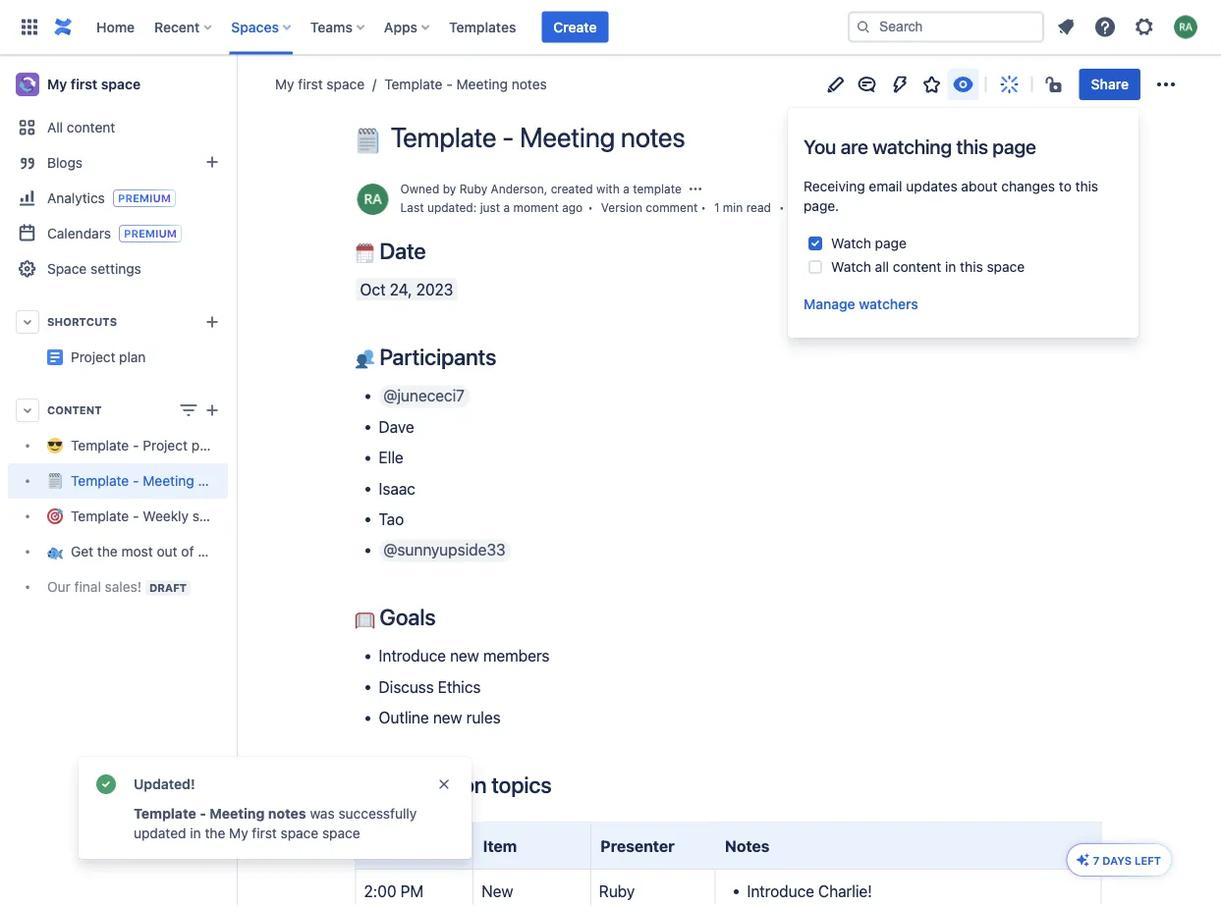 Task type: vqa. For each thing, say whether or not it's contained in the screenshot.
WHICH at the bottom left of page
no



Task type: locate. For each thing, give the bounding box(es) containing it.
1 vertical spatial the
[[205, 826, 225, 842]]

page up the 'changes'
[[993, 135, 1036, 158]]

0 vertical spatial the
[[97, 544, 118, 560]]

notes
[[512, 76, 547, 92], [621, 121, 685, 153], [198, 473, 233, 489], [268, 806, 306, 822]]

dismiss image
[[436, 777, 452, 793]]

weekly
[[143, 508, 189, 525]]

1 vertical spatial introduce
[[747, 882, 814, 901]]

all
[[47, 119, 63, 136]]

plan inside project plan link
[[277, 341, 303, 358]]

my first space
[[47, 76, 141, 92], [275, 76, 365, 92]]

recent button
[[148, 11, 219, 43]]

settings icon image
[[1133, 15, 1156, 39]]

new for introduce
[[450, 647, 479, 666]]

1 horizontal spatial page
[[993, 135, 1036, 158]]

analytics down receiving
[[812, 201, 863, 215]]

0 horizontal spatial my first space link
[[8, 65, 228, 104]]

page up all
[[875, 235, 907, 251]]

1 vertical spatial ruby
[[599, 882, 635, 901]]

template - meeting notes link down templates link
[[365, 75, 547, 94]]

project
[[228, 341, 273, 358], [71, 349, 115, 365], [143, 438, 188, 454]]

copy image
[[494, 345, 518, 368], [550, 773, 573, 797]]

analytics inside "link"
[[47, 190, 105, 206]]

0 vertical spatial watch
[[831, 235, 871, 251]]

banner
[[0, 0, 1221, 55]]

new
[[450, 647, 479, 666], [433, 709, 462, 727]]

template
[[384, 76, 443, 92], [391, 121, 496, 153], [71, 438, 129, 454], [71, 473, 129, 489], [71, 508, 129, 525], [134, 806, 196, 822]]

participants
[[375, 344, 496, 370]]

:calendar_spiral: image
[[355, 244, 375, 263], [355, 244, 375, 263]]

0 horizontal spatial introduce
[[379, 647, 446, 666]]

analytics up the 'calendars'
[[47, 190, 105, 206]]

get the most out of your team space
[[71, 544, 303, 560]]

about
[[961, 178, 998, 195]]

confluence image
[[51, 15, 75, 39]]

rules
[[466, 709, 501, 727]]

2 horizontal spatial project
[[228, 341, 273, 358]]

1 horizontal spatial my
[[229, 826, 248, 842]]

appswitcher icon image
[[18, 15, 41, 39]]

this for receiving email updates about changes to this page.
[[1075, 178, 1098, 195]]

this up the about
[[956, 135, 988, 158]]

notes left was
[[268, 806, 306, 822]]

tao
[[379, 510, 404, 529]]

template - project plan
[[71, 438, 218, 454]]

create a page image
[[200, 399, 224, 422]]

pm
[[400, 882, 423, 901]]

oct
[[360, 280, 386, 299]]

0 horizontal spatial project plan
[[71, 349, 146, 365]]

1 horizontal spatial a
[[623, 182, 630, 196]]

topics
[[492, 772, 552, 799]]

,
[[544, 182, 547, 196]]

:busts_in_silhouette: image
[[355, 350, 375, 369], [355, 350, 375, 369]]

manage watchers button
[[804, 295, 918, 314]]

:notepad_spiral: image
[[355, 128, 381, 154], [355, 128, 381, 154]]

status
[[192, 508, 231, 525]]

search image
[[856, 19, 871, 35]]

share button
[[1079, 69, 1141, 100]]

project plan link down shortcuts dropdown button
[[71, 349, 146, 365]]

in right updated
[[190, 826, 201, 842]]

this down receiving email updates about changes to this page.
[[960, 259, 983, 275]]

project inside project plan link
[[228, 341, 273, 358]]

success image
[[94, 773, 118, 797]]

0 horizontal spatial page
[[875, 235, 907, 251]]

content
[[47, 404, 102, 417]]

time
[[365, 837, 403, 856]]

0 horizontal spatial plan
[[119, 349, 146, 365]]

2 horizontal spatial my
[[275, 76, 294, 92]]

template down template - project plan link
[[71, 473, 129, 489]]

template - project plan image
[[47, 350, 63, 365]]

my first space link down teams
[[275, 75, 365, 94]]

space settings link
[[8, 251, 228, 287]]

content right all
[[893, 259, 941, 275]]

copy image for date
[[424, 239, 448, 262]]

template - meeting notes down templates link
[[384, 76, 547, 92]]

1 horizontal spatial plan
[[191, 438, 218, 454]]

settings
[[90, 261, 141, 277]]

notes up status
[[198, 473, 233, 489]]

this inside watch page watch all content in this space
[[960, 259, 983, 275]]

1 horizontal spatial analytics
[[812, 201, 863, 215]]

notification icon image
[[1054, 15, 1078, 39]]

7 days left button
[[1068, 845, 1171, 876]]

7
[[1093, 855, 1100, 867]]

premium image up calendars link
[[113, 190, 176, 207]]

introduce down notes
[[747, 882, 814, 901]]

template - meeting notes down template - project plan
[[71, 473, 233, 489]]

changes
[[1001, 178, 1055, 195]]

0 horizontal spatial the
[[97, 544, 118, 560]]

1 vertical spatial page
[[875, 235, 907, 251]]

2023
[[416, 280, 453, 299]]

created
[[551, 182, 593, 196]]

1 horizontal spatial first
[[252, 826, 277, 842]]

watch down the analytics button
[[831, 235, 871, 251]]

space inside tree
[[265, 544, 303, 560]]

the right updated
[[205, 826, 225, 842]]

analytics
[[47, 190, 105, 206], [812, 201, 863, 215]]

in
[[945, 259, 956, 275], [190, 826, 201, 842]]

discuss ethics
[[379, 678, 481, 697]]

notes down the create "link"
[[512, 76, 547, 92]]

ruby anderson link
[[459, 182, 544, 196]]

tree containing template - project plan
[[8, 428, 303, 605]]

template - meeting notes down updated!
[[134, 806, 306, 822]]

content
[[67, 119, 115, 136], [893, 259, 941, 275]]

stop watching image
[[952, 73, 975, 96]]

owned by ruby anderson , created with a template
[[400, 182, 682, 196]]

receiving email updates about changes to this page.
[[804, 178, 1098, 214]]

discussion
[[380, 772, 487, 799]]

out
[[157, 544, 177, 560]]

presenter
[[601, 837, 675, 856]]

0 vertical spatial introduce
[[379, 647, 446, 666]]

1 horizontal spatial ruby
[[599, 882, 635, 901]]

manage page ownership image
[[688, 181, 703, 197]]

just
[[480, 201, 500, 215]]

1 horizontal spatial project
[[143, 438, 188, 454]]

watching
[[873, 135, 952, 158]]

updated
[[134, 826, 186, 842]]

0 horizontal spatial in
[[190, 826, 201, 842]]

copy image up the introduce new members
[[434, 605, 457, 629]]

with
[[596, 182, 620, 196]]

this inside receiving email updates about changes to this page.
[[1075, 178, 1098, 195]]

my up "all"
[[47, 76, 67, 92]]

automation menu button icon image
[[889, 73, 912, 96]]

copy image
[[424, 239, 448, 262], [434, 605, 457, 629]]

a right with
[[623, 182, 630, 196]]

project for project plan link underneath shortcuts dropdown button
[[71, 349, 115, 365]]

watch left all
[[831, 259, 871, 275]]

our final sales! draft
[[47, 579, 187, 595]]

1 vertical spatial this
[[1075, 178, 1098, 195]]

1 min read
[[714, 201, 771, 215]]

1 horizontal spatial copy image
[[550, 773, 573, 797]]

the right get at the bottom of the page
[[97, 544, 118, 560]]

1 vertical spatial in
[[190, 826, 201, 842]]

ruby down presenter
[[599, 882, 635, 901]]

moment
[[513, 201, 559, 215]]

:goal: image
[[355, 610, 375, 630], [355, 610, 375, 630]]

my first space inside space element
[[47, 76, 141, 92]]

0 horizontal spatial template - meeting notes link
[[8, 464, 233, 499]]

ruby
[[459, 182, 487, 196], [599, 882, 635, 901]]

0 vertical spatial in
[[945, 259, 956, 275]]

template up updated
[[134, 806, 196, 822]]

1 vertical spatial watch
[[831, 259, 871, 275]]

2 horizontal spatial plan
[[277, 341, 303, 358]]

create a blog image
[[200, 150, 224, 174]]

plan
[[277, 341, 303, 358], [119, 349, 146, 365], [191, 438, 218, 454]]

0 horizontal spatial copy image
[[494, 345, 518, 368]]

introduce up discuss
[[379, 647, 446, 666]]

2 vertical spatial this
[[960, 259, 983, 275]]

new up ethics at the left bottom
[[450, 647, 479, 666]]

0 vertical spatial ruby
[[459, 182, 487, 196]]

2 horizontal spatial first
[[298, 76, 323, 92]]

1 horizontal spatial introduce
[[747, 882, 814, 901]]

tree
[[8, 428, 303, 605]]

home link
[[90, 11, 141, 43]]

premium image
[[113, 190, 176, 207], [119, 225, 182, 243]]

space
[[47, 261, 87, 277]]

read
[[746, 201, 771, 215]]

most
[[121, 544, 153, 560]]

analytics inside button
[[812, 201, 863, 215]]

0 vertical spatial copy image
[[424, 239, 448, 262]]

template up get at the bottom of the page
[[71, 508, 129, 525]]

0 horizontal spatial project
[[71, 349, 115, 365]]

0 horizontal spatial content
[[67, 119, 115, 136]]

0 horizontal spatial analytics
[[47, 190, 105, 206]]

copy image for goals
[[434, 605, 457, 629]]

introduce charlie!
[[747, 882, 872, 901]]

premium image inside analytics "link"
[[113, 190, 176, 207]]

analytics link
[[8, 181, 228, 216]]

my first space up all content
[[47, 76, 141, 92]]

premium image down analytics "link"
[[119, 225, 182, 243]]

version comment
[[601, 201, 698, 215]]

quick summary image
[[998, 73, 1021, 96]]

0 horizontal spatial my first space
[[47, 76, 141, 92]]

0 vertical spatial premium image
[[113, 190, 176, 207]]

premium image inside calendars link
[[119, 225, 182, 243]]

meeting up weekly
[[143, 473, 194, 489]]

0 vertical spatial content
[[67, 119, 115, 136]]

new for outline
[[433, 709, 462, 727]]

template - meeting notes link down template - project plan
[[8, 464, 233, 499]]

spaces
[[231, 19, 279, 35]]

blogs
[[47, 155, 83, 171]]

0 vertical spatial copy image
[[494, 345, 518, 368]]

1 horizontal spatial content
[[893, 259, 941, 275]]

collapse sidebar image
[[214, 65, 257, 104]]

1 vertical spatial copy image
[[434, 605, 457, 629]]

my inside space element
[[47, 76, 67, 92]]

1 vertical spatial new
[[433, 709, 462, 727]]

add shortcut image
[[200, 310, 224, 334]]

my right collapse sidebar image
[[275, 76, 294, 92]]

my right updated
[[229, 826, 248, 842]]

of
[[181, 544, 194, 560]]

1 horizontal spatial project plan
[[228, 341, 303, 358]]

1 vertical spatial premium image
[[119, 225, 182, 243]]

0 horizontal spatial a
[[504, 201, 510, 215]]

1 horizontal spatial in
[[945, 259, 956, 275]]

min
[[723, 201, 743, 215]]

@junececi7
[[383, 387, 464, 405]]

your profile and preferences image
[[1174, 15, 1198, 39]]

1 my first space from the left
[[47, 76, 141, 92]]

1 horizontal spatial the
[[205, 826, 225, 842]]

1 horizontal spatial my first space
[[275, 76, 365, 92]]

this right 'to'
[[1075, 178, 1098, 195]]

my
[[47, 76, 67, 92], [275, 76, 294, 92], [229, 826, 248, 842]]

ethics
[[438, 678, 481, 697]]

my first space down teams
[[275, 76, 365, 92]]

get the most out of your team space link
[[8, 534, 303, 570]]

project plan link
[[8, 340, 303, 375], [71, 349, 146, 365]]

copy image up 2023
[[424, 239, 448, 262]]

ruby right by
[[459, 182, 487, 196]]

1 vertical spatial content
[[893, 259, 941, 275]]

my first space link up all content link
[[8, 65, 228, 104]]

0 horizontal spatial my
[[47, 76, 67, 92]]

0 vertical spatial template - meeting notes link
[[365, 75, 547, 94]]

0 horizontal spatial ruby
[[459, 182, 487, 196]]

new down ethics at the left bottom
[[433, 709, 462, 727]]

watchers
[[859, 296, 918, 312]]

0 vertical spatial new
[[450, 647, 479, 666]]

in right all
[[945, 259, 956, 275]]

ago
[[562, 201, 583, 215]]

a right just
[[504, 201, 510, 215]]

new
[[482, 882, 548, 907]]

watch
[[831, 235, 871, 251], [831, 259, 871, 275]]

content right "all"
[[67, 119, 115, 136]]

0 horizontal spatial first
[[71, 76, 98, 92]]



Task type: describe. For each thing, give the bounding box(es) containing it.
sales!
[[105, 579, 141, 595]]

the inside space element
[[97, 544, 118, 560]]

meeting inside tree
[[143, 473, 194, 489]]

24,
[[390, 280, 412, 299]]

2 my first space from the left
[[275, 76, 365, 92]]

introduce new members
[[379, 647, 550, 666]]

meeting left was
[[210, 806, 265, 822]]

goals
[[375, 604, 436, 631]]

edit this page image
[[824, 73, 848, 96]]

template - meeting notes up owned by ruby anderson , created with a template
[[391, 121, 685, 153]]

with a template button
[[596, 180, 682, 198]]

templates link
[[443, 11, 522, 43]]

change view image
[[177, 399, 200, 422]]

outline new rules
[[379, 709, 501, 727]]

premium image for calendars
[[119, 225, 182, 243]]

by
[[443, 182, 456, 196]]

first inside space element
[[71, 76, 98, 92]]

left
[[1135, 855, 1161, 867]]

elle
[[379, 448, 403, 467]]

global element
[[12, 0, 844, 55]]

item
[[483, 837, 517, 856]]

spaces button
[[225, 11, 299, 43]]

1 vertical spatial copy image
[[550, 773, 573, 797]]

your
[[198, 544, 226, 560]]

introduce for introduce charlie!
[[747, 882, 814, 901]]

template down the apps popup button
[[384, 76, 443, 92]]

owned
[[400, 182, 439, 196]]

members
[[483, 647, 550, 666]]

meeting down templates link
[[456, 76, 508, 92]]

2 watch from the top
[[831, 259, 871, 275]]

my inside was successfully updated in the my first space space
[[229, 826, 248, 842]]

0 vertical spatial a
[[623, 182, 630, 196]]

all
[[875, 259, 889, 275]]

project plan link up change view icon on the left of page
[[8, 340, 303, 375]]

7 days left
[[1093, 855, 1161, 867]]

in inside watch page watch all content in this space
[[945, 259, 956, 275]]

all content link
[[8, 110, 228, 145]]

calendars link
[[8, 216, 228, 251]]

@sunnyupside33 button
[[379, 540, 511, 563]]

star image
[[920, 73, 944, 96]]

teams
[[310, 19, 353, 35]]

successfully
[[338, 806, 417, 822]]

content inside space element
[[67, 119, 115, 136]]

manage
[[804, 296, 855, 312]]

help icon image
[[1093, 15, 1117, 39]]

discussion topics
[[375, 772, 552, 799]]

just a moment ago link
[[480, 201, 583, 215]]

date
[[375, 238, 426, 264]]

the inside was successfully updated in the my first space space
[[205, 826, 225, 842]]

tree inside space element
[[8, 428, 303, 605]]

to
[[1059, 178, 1072, 195]]

template up by
[[391, 121, 496, 153]]

outline
[[379, 709, 429, 727]]

shortcuts
[[47, 316, 117, 329]]

2:00
[[364, 882, 396, 901]]

get
[[71, 544, 93, 560]]

create
[[553, 19, 597, 35]]

team
[[229, 544, 261, 560]]

oct 24, 2023
[[360, 280, 453, 299]]

banner containing home
[[0, 0, 1221, 55]]

days
[[1103, 855, 1132, 867]]

version
[[601, 201, 642, 215]]

plan inside template - project plan link
[[191, 438, 218, 454]]

introduce for introduce new members
[[379, 647, 446, 666]]

0 vertical spatial this
[[956, 135, 988, 158]]

space element
[[0, 55, 303, 907]]

recent
[[154, 19, 200, 35]]

isaac
[[379, 479, 415, 498]]

space inside watch page watch all content in this space
[[987, 259, 1025, 275]]

0 vertical spatial page
[[993, 135, 1036, 158]]

page.
[[804, 198, 839, 214]]

our
[[47, 579, 71, 595]]

no restrictions image
[[1044, 73, 1068, 96]]

email
[[869, 178, 902, 195]]

you are watching this page
[[804, 135, 1036, 158]]

1 horizontal spatial template - meeting notes link
[[365, 75, 547, 94]]

notes up template
[[621, 121, 685, 153]]

report
[[235, 508, 274, 525]]

draft
[[149, 582, 187, 595]]

template - meeting notes inside space element
[[71, 473, 233, 489]]

apps
[[384, 19, 418, 35]]

content inside watch page watch all content in this space
[[893, 259, 941, 275]]

teams button
[[304, 11, 372, 43]]

was successfully updated in the my first space space
[[134, 806, 417, 842]]

1 watch from the top
[[831, 235, 871, 251]]

are
[[841, 135, 868, 158]]

Search field
[[848, 11, 1044, 43]]

in inside was successfully updated in the my first space space
[[190, 826, 201, 842]]

watch page watch all content in this space
[[831, 235, 1025, 275]]

template - project plan link
[[8, 428, 228, 464]]

project for project plan link over change view icon on the left of page
[[228, 341, 273, 358]]

notes inside tree
[[198, 473, 233, 489]]

was
[[310, 806, 335, 822]]

this for watch page watch all content in this space
[[960, 259, 983, 275]]

project plan for project plan link over change view icon on the left of page
[[228, 341, 303, 358]]

create link
[[542, 11, 609, 43]]

anderson
[[491, 182, 544, 196]]

first inside was successfully updated in the my first space space
[[252, 826, 277, 842]]

content button
[[8, 393, 228, 428]]

more actions image
[[1154, 73, 1178, 96]]

templates
[[449, 19, 516, 35]]

1 vertical spatial template - meeting notes link
[[8, 464, 233, 499]]

space settings
[[47, 261, 141, 277]]

project inside template - project plan link
[[143, 438, 188, 454]]

final
[[74, 579, 101, 595]]

1 vertical spatial a
[[504, 201, 510, 215]]

plan for project plan link over change view icon on the left of page
[[277, 341, 303, 358]]

comment
[[646, 201, 698, 215]]

premium icon image
[[1075, 853, 1091, 868]]

meeting up created
[[520, 121, 615, 153]]

manage watchers
[[804, 296, 918, 312]]

@junececi7 button
[[379, 386, 470, 408]]

confluence image
[[51, 15, 75, 39]]

ruby anderson image
[[357, 184, 389, 215]]

1 horizontal spatial my first space link
[[275, 75, 365, 94]]

receiving
[[804, 178, 865, 195]]

page inside watch page watch all content in this space
[[875, 235, 907, 251]]

updates
[[906, 178, 958, 195]]

apps button
[[378, 11, 437, 43]]

plan for project plan link underneath shortcuts dropdown button
[[119, 349, 146, 365]]

updated:
[[427, 201, 477, 215]]

project plan for project plan link underneath shortcuts dropdown button
[[71, 349, 146, 365]]

template down content dropdown button
[[71, 438, 129, 454]]

you
[[804, 135, 836, 158]]

template - weekly status report
[[71, 508, 274, 525]]

discuss
[[379, 678, 434, 697]]

last
[[400, 201, 424, 215]]

premium image for analytics
[[113, 190, 176, 207]]

notes
[[725, 837, 770, 856]]

2:00 pm
[[364, 882, 423, 901]]

template
[[633, 182, 682, 196]]

shortcuts button
[[8, 305, 228, 340]]

analytics button
[[792, 199, 863, 219]]



